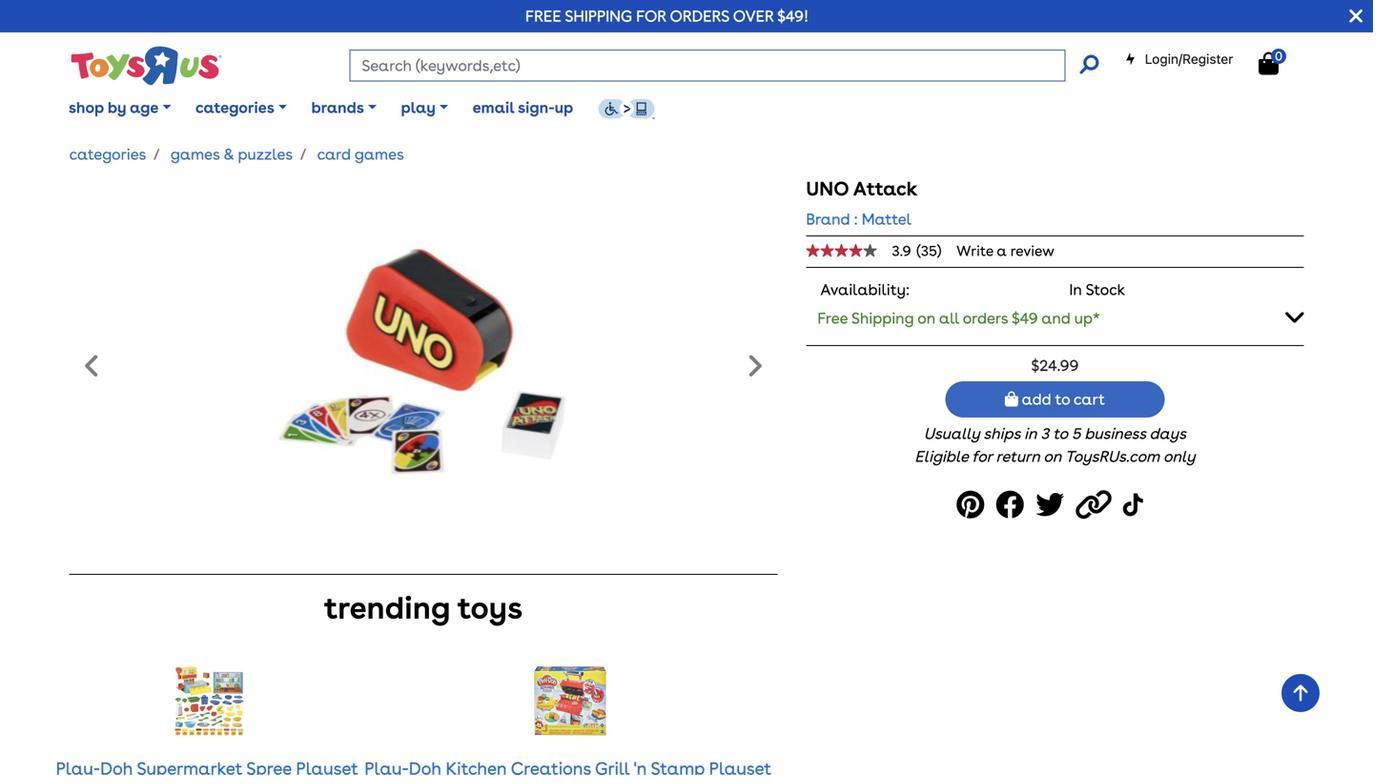 Task type: locate. For each thing, give the bounding box(es) containing it.
toys
[[458, 590, 523, 626]]

trending toys
[[324, 590, 523, 626]]

0 link
[[1259, 48, 1298, 76]]

free shipping on all orders $49 and up*
[[818, 309, 1100, 328]]

write
[[957, 242, 993, 259]]

create a pinterest pin for uno attack image
[[957, 484, 990, 527]]

in
[[1024, 424, 1037, 443]]

card games link
[[317, 145, 404, 164]]

Enter Keyword or Item No. search field
[[349, 50, 1065, 82]]

play-doh kitchen creations grill 'n stamp playset image
[[531, 654, 609, 749]]

3.9
[[892, 242, 911, 259]]

review
[[1010, 242, 1054, 259]]

to right add
[[1055, 390, 1070, 409]]

0 horizontal spatial games
[[171, 145, 220, 164]]

uno attack image number null image
[[267, 177, 580, 559]]

toys r us image
[[69, 44, 222, 87]]

0 vertical spatial to
[[1055, 390, 1070, 409]]

games & puzzles
[[171, 145, 293, 164]]

1 vertical spatial to
[[1053, 424, 1068, 443]]

up
[[555, 98, 573, 117]]

only
[[1163, 447, 1195, 466]]

shop
[[68, 98, 104, 117]]

games
[[171, 145, 220, 164], [355, 145, 404, 164]]

this icon serves as a link to download the essential accessibility assistive technology app for individuals with physical disabilities. it is featured as part of our commitment to diversity and inclusion. image
[[598, 98, 655, 119]]

categories down shop by age
[[69, 145, 146, 164]]

3.9 (35)
[[892, 242, 941, 259]]

on down 3
[[1044, 447, 1062, 466]]

login/register
[[1145, 51, 1233, 67]]

categories inside dropdown button
[[195, 98, 274, 117]]

1 horizontal spatial categories
[[195, 98, 274, 117]]

0 horizontal spatial categories
[[69, 145, 146, 164]]

in stock
[[1069, 280, 1125, 299]]

menu bar
[[56, 74, 1373, 141]]

0 vertical spatial categories
[[195, 98, 274, 117]]

1 horizontal spatial on
[[1044, 447, 1062, 466]]

brand : mattel link
[[806, 208, 911, 231]]

to
[[1055, 390, 1070, 409], [1053, 424, 1068, 443]]

email sign-up
[[473, 98, 573, 117]]

$24.99
[[1031, 356, 1079, 375]]

1 vertical spatial on
[[1044, 447, 1062, 466]]

availability:
[[820, 280, 910, 299]]

tiktok image
[[1123, 484, 1148, 527]]

on inside usually ships in 3 to 5 business days eligible for return on toysrus.com only
[[1044, 447, 1062, 466]]

shipping
[[565, 7, 632, 25]]

usually
[[924, 424, 980, 443]]

card games
[[317, 145, 404, 164]]

email sign-up link
[[460, 84, 585, 131]]

business
[[1084, 424, 1146, 443]]

shipping
[[851, 309, 914, 328]]

email
[[473, 98, 514, 117]]

orders
[[963, 309, 1008, 328]]

None search field
[[349, 50, 1099, 82]]

to right 3
[[1053, 424, 1068, 443]]

brands
[[311, 98, 364, 117]]

on inside "dropdown button"
[[918, 309, 936, 328]]

free shipping for orders over $49!
[[525, 7, 809, 25]]

play-doh supermarket spree playset image
[[170, 654, 248, 749]]

1 horizontal spatial games
[[355, 145, 404, 164]]

days
[[1150, 424, 1186, 443]]

categories
[[195, 98, 274, 117], [69, 145, 146, 164]]

trending
[[324, 590, 450, 626]]

0 horizontal spatial on
[[918, 309, 936, 328]]

share a link to uno attack on twitter image
[[1036, 484, 1070, 527]]

1 games from the left
[[171, 145, 220, 164]]

share uno attack on facebook image
[[996, 484, 1030, 527]]

attack
[[853, 177, 918, 200]]

games & puzzles link
[[171, 145, 293, 164]]

1 vertical spatial categories
[[69, 145, 146, 164]]

categories link
[[69, 145, 146, 164]]

0 vertical spatial on
[[918, 309, 936, 328]]

puzzles
[[238, 145, 293, 164]]

toysrus.com
[[1065, 447, 1160, 466]]

categories up games & puzzles
[[195, 98, 274, 117]]

3
[[1041, 424, 1049, 443]]

copy a link to uno attack image
[[1076, 484, 1117, 527]]

games right card
[[355, 145, 404, 164]]

categories for categories dropdown button
[[195, 98, 274, 117]]

over
[[733, 7, 774, 25]]

on left all
[[918, 309, 936, 328]]

on
[[918, 309, 936, 328], [1044, 447, 1062, 466]]

brand
[[806, 210, 850, 228]]

games left &
[[171, 145, 220, 164]]



Task type: describe. For each thing, give the bounding box(es) containing it.
add to cart button
[[945, 382, 1165, 418]]

uno
[[806, 177, 849, 200]]

to inside usually ships in 3 to 5 business days eligible for return on toysrus.com only
[[1053, 424, 1068, 443]]

card
[[317, 145, 351, 164]]

5
[[1072, 424, 1081, 443]]

menu bar containing shop by age
[[56, 74, 1373, 141]]

shopping bag image
[[1005, 392, 1018, 407]]

2 games from the left
[[355, 145, 404, 164]]

free shipping for orders over $49! link
[[525, 7, 809, 25]]

categories for categories link
[[69, 145, 146, 164]]

0
[[1275, 48, 1283, 63]]

orders
[[670, 7, 729, 25]]

write a review
[[957, 242, 1054, 259]]

for
[[636, 7, 666, 25]]

age
[[130, 98, 159, 117]]

free
[[525, 7, 561, 25]]

add to cart
[[1018, 390, 1105, 409]]

cart
[[1074, 390, 1105, 409]]

login/register button
[[1125, 50, 1233, 69]]

shop by age button
[[56, 84, 183, 131]]

ships
[[983, 424, 1020, 443]]

stock
[[1086, 280, 1125, 299]]

a
[[997, 242, 1007, 259]]

eligible
[[915, 447, 968, 466]]

close button image
[[1349, 6, 1363, 27]]

categories button
[[183, 84, 299, 131]]

&
[[223, 145, 234, 164]]

brands button
[[299, 84, 389, 131]]

shop by age
[[68, 98, 159, 117]]

and
[[1041, 309, 1071, 328]]

sign-
[[518, 98, 555, 117]]

add
[[1022, 390, 1051, 409]]

$49
[[1012, 309, 1038, 328]]

all
[[939, 309, 959, 328]]

shopping bag image
[[1259, 52, 1279, 75]]

usually ships in 3 to 5 business days eligible for return on toysrus.com only
[[915, 424, 1195, 466]]

for
[[972, 447, 992, 466]]

return
[[996, 447, 1040, 466]]

play
[[401, 98, 436, 117]]

free shipping on all orders $49 and up* button
[[806, 297, 1304, 338]]

to inside button
[[1055, 390, 1070, 409]]

play button
[[389, 84, 460, 131]]

uno attack brand : mattel
[[806, 177, 918, 228]]

by
[[108, 98, 126, 117]]

write a review button
[[957, 242, 1054, 259]]

(35)
[[917, 242, 941, 259]]

$49!
[[777, 7, 809, 25]]

mattel
[[862, 210, 911, 228]]

in
[[1069, 280, 1082, 299]]

:
[[854, 210, 858, 228]]

free
[[818, 309, 848, 328]]

up*
[[1074, 309, 1100, 328]]



Task type: vqa. For each thing, say whether or not it's contained in the screenshot.
1st the "the" from the right
no



